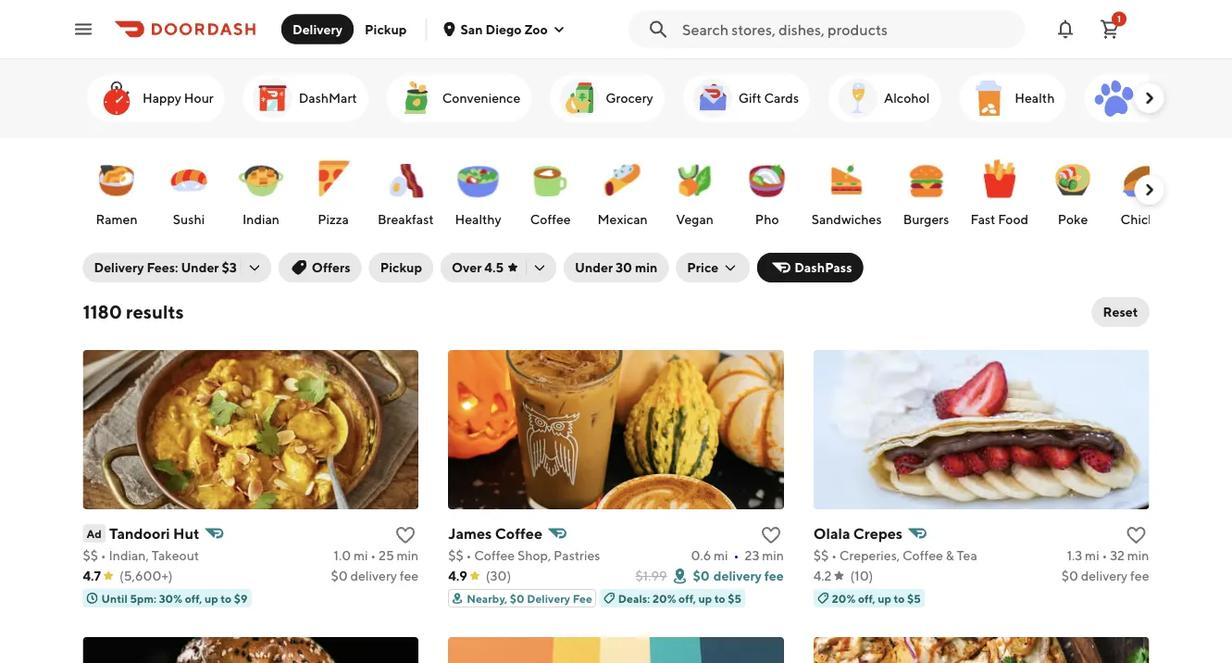 Task type: vqa. For each thing, say whether or not it's contained in the screenshot.
1
yes



Task type: locate. For each thing, give the bounding box(es) containing it.
• left 32
[[1102, 548, 1108, 563]]

min for 0.6 mi • 23 min
[[762, 548, 784, 563]]

$$ up 4.7
[[83, 548, 98, 563]]

min inside button
[[635, 260, 658, 275]]

dashmart
[[298, 90, 357, 106]]

pickup right delivery button on the top left of the page
[[365, 21, 407, 37]]

next button of carousel image
[[1140, 89, 1159, 107], [1140, 181, 1159, 199]]

off, right 30% at bottom left
[[185, 592, 202, 605]]

gift
[[738, 90, 761, 106]]

1 vertical spatial pickup button
[[369, 253, 433, 282]]

4.5
[[485, 260, 504, 275]]

under left 30
[[575, 260, 613, 275]]

0 vertical spatial next button of carousel image
[[1140, 89, 1159, 107]]

0 vertical spatial pickup button
[[354, 14, 418, 44]]

convenience
[[442, 90, 520, 106]]

delivery down "1.3 mi • 32 min"
[[1081, 568, 1128, 583]]

pets image
[[1092, 76, 1136, 120]]

4.7
[[83, 568, 101, 583]]

0 vertical spatial $0
[[693, 568, 710, 583]]

off, down the 0.6
[[679, 592, 696, 605]]

hut
[[173, 525, 200, 542]]

0.6 mi • 23 min
[[691, 548, 784, 563]]

2 horizontal spatial up
[[878, 592, 892, 605]]

open menu image
[[72, 18, 94, 40]]

1 mi from the left
[[354, 548, 368, 563]]

2 horizontal spatial mi
[[1085, 548, 1100, 563]]

price
[[687, 260, 719, 275]]

2 horizontal spatial fee
[[1131, 568, 1150, 583]]

0 horizontal spatial delivery
[[94, 260, 144, 275]]

up down $0 delivery fee on the bottom of page
[[699, 592, 712, 605]]

1 horizontal spatial delivery
[[293, 21, 343, 37]]

1 horizontal spatial click to add this store to your saved list image
[[1126, 524, 1148, 546]]

ad tandoori hut
[[87, 525, 200, 542]]

1 vertical spatial next button of carousel image
[[1140, 181, 1159, 199]]

0 horizontal spatial off,
[[185, 592, 202, 605]]

1 horizontal spatial to
[[715, 592, 726, 605]]

$​0 delivery fee for 32
[[1062, 568, 1150, 583]]

4 • from the left
[[734, 548, 739, 563]]

min right 30
[[635, 260, 658, 275]]

click to add this store to your saved list image for 32
[[1126, 524, 1148, 546]]

3 mi from the left
[[1085, 548, 1100, 563]]

0 horizontal spatial $$
[[83, 548, 98, 563]]

convenience image
[[394, 76, 438, 120]]

tandoori
[[109, 525, 170, 542]]

0.6
[[691, 548, 711, 563]]

$$ • creperies, coffee & tea
[[814, 548, 978, 563]]

1 horizontal spatial $5
[[908, 592, 921, 605]]

1180
[[83, 301, 122, 323]]

$5 down $$ • creperies, coffee & tea
[[908, 592, 921, 605]]

james
[[448, 525, 492, 542]]

min
[[635, 260, 658, 275], [397, 548, 419, 563], [762, 548, 784, 563], [1128, 548, 1150, 563]]

2 under from the left
[[575, 260, 613, 275]]

3 delivery from the left
[[1081, 568, 1128, 583]]

alcohol link
[[828, 74, 941, 122]]

$0 down (30)
[[510, 592, 525, 605]]

coffee up (30)
[[474, 548, 515, 563]]

$1.99
[[636, 568, 667, 583]]

$0 down the 0.6
[[693, 568, 710, 583]]

vegan
[[676, 212, 713, 227]]

(30)
[[486, 568, 511, 583]]

mi
[[354, 548, 368, 563], [714, 548, 728, 563], [1085, 548, 1100, 563]]

coffee
[[530, 212, 571, 227], [495, 525, 543, 542], [474, 548, 515, 563], [903, 548, 944, 563]]

1 $​0 delivery fee from the left
[[331, 568, 419, 583]]

under 30 min button
[[564, 253, 669, 282]]

tea
[[957, 548, 978, 563]]

3 fee from the left
[[1131, 568, 1150, 583]]

takeout
[[152, 548, 199, 563]]

min right 32
[[1128, 548, 1150, 563]]

20% down (10)
[[832, 592, 856, 605]]

3 $$ from the left
[[814, 548, 829, 563]]

2 click to add this store to your saved list image from the left
[[1126, 524, 1148, 546]]

click to add this store to your saved list image up "1.3 mi • 32 min"
[[1126, 524, 1148, 546]]

2 horizontal spatial delivery
[[1081, 568, 1128, 583]]

mi for 1.0
[[354, 548, 368, 563]]

1 horizontal spatial $​0
[[1062, 568, 1079, 583]]

•
[[101, 548, 106, 563], [371, 548, 376, 563], [466, 548, 472, 563], [734, 548, 739, 563], [832, 548, 837, 563], [1102, 548, 1108, 563]]

click to add this store to your saved list image
[[395, 524, 417, 546], [1126, 524, 1148, 546]]

delivery down "0.6 mi • 23 min"
[[714, 568, 762, 583]]

(10)
[[851, 568, 874, 583]]

$​0 delivery fee down 1.0 mi • 25 min
[[331, 568, 419, 583]]

20%
[[653, 592, 677, 605], [832, 592, 856, 605]]

2 horizontal spatial to
[[894, 592, 905, 605]]

to down $$ • creperies, coffee & tea
[[894, 592, 905, 605]]

$$ up 4.2
[[814, 548, 829, 563]]

3 • from the left
[[466, 548, 472, 563]]

$​0 down the 1.3
[[1062, 568, 1079, 583]]

1 $​0 from the left
[[331, 568, 348, 583]]

under left $3
[[181, 260, 219, 275]]

1 horizontal spatial delivery
[[714, 568, 762, 583]]

1 click to add this store to your saved list image from the left
[[395, 524, 417, 546]]

2 horizontal spatial $$
[[814, 548, 829, 563]]

0 horizontal spatial delivery
[[350, 568, 397, 583]]

pickup button
[[354, 14, 418, 44], [369, 253, 433, 282]]

32
[[1110, 548, 1125, 563]]

$$ • indian, takeout
[[83, 548, 199, 563]]

up left $9
[[205, 592, 218, 605]]

pickup button down breakfast
[[369, 253, 433, 282]]

5 • from the left
[[832, 548, 837, 563]]

$3
[[222, 260, 237, 275]]

0 horizontal spatial click to add this store to your saved list image
[[395, 524, 417, 546]]

1 vertical spatial delivery
[[94, 260, 144, 275]]

over 4.5 button
[[441, 253, 557, 282]]

nearby,
[[467, 592, 508, 605]]

price button
[[676, 253, 750, 282]]

to down $0 delivery fee on the bottom of page
[[715, 592, 726, 605]]

1 horizontal spatial $​0 delivery fee
[[1062, 568, 1150, 583]]

2 $$ from the left
[[448, 548, 464, 563]]

2 delivery from the left
[[714, 568, 762, 583]]

delivery left fees: on the top left
[[94, 260, 144, 275]]

delivery up dashmart
[[293, 21, 343, 37]]

delivery
[[350, 568, 397, 583], [714, 568, 762, 583], [1081, 568, 1128, 583]]

1 horizontal spatial 20%
[[832, 592, 856, 605]]

23
[[745, 548, 760, 563]]

• left 25
[[371, 548, 376, 563]]

next button of carousel image up chicken
[[1140, 181, 1159, 199]]

$​0
[[331, 568, 348, 583], [1062, 568, 1079, 583]]

$​0 delivery fee down "1.3 mi • 32 min"
[[1062, 568, 1150, 583]]

off, down (10)
[[858, 592, 876, 605]]

20% down $1.99
[[653, 592, 677, 605]]

next button of carousel image right pets image
[[1140, 89, 1159, 107]]

Store search: begin typing to search for stores available on DoorDash text field
[[683, 19, 1014, 39]]

dashpass button
[[758, 253, 864, 282]]

under
[[181, 260, 219, 275], [575, 260, 613, 275]]

0 horizontal spatial $​0 delivery fee
[[331, 568, 419, 583]]

click to add this store to your saved list image up 1.0 mi • 25 min
[[395, 524, 417, 546]]

fee down "1.3 mi • 32 min"
[[1131, 568, 1150, 583]]

fee
[[400, 568, 419, 583], [765, 568, 784, 583], [1131, 568, 1150, 583]]

0 horizontal spatial 20%
[[653, 592, 677, 605]]

delivery
[[293, 21, 343, 37], [94, 260, 144, 275], [527, 592, 571, 605]]

indian
[[242, 212, 279, 227]]

$5
[[728, 592, 742, 605], [908, 592, 921, 605]]

$$ for james coffee
[[448, 548, 464, 563]]

• down olala at right bottom
[[832, 548, 837, 563]]

$0 delivery fee
[[693, 568, 784, 583]]

$​0 down 1.0
[[331, 568, 348, 583]]

health image
[[967, 76, 1011, 120]]

• up 4.7
[[101, 548, 106, 563]]

2 20% from the left
[[832, 592, 856, 605]]

to left $9
[[221, 592, 232, 605]]

0 horizontal spatial $5
[[728, 592, 742, 605]]

$$
[[83, 548, 98, 563], [448, 548, 464, 563], [814, 548, 829, 563]]

$$ up 4.9
[[448, 548, 464, 563]]

0 horizontal spatial up
[[205, 592, 218, 605]]

0 horizontal spatial $​0
[[331, 568, 348, 583]]

1180 results
[[83, 301, 184, 323]]

1 delivery from the left
[[350, 568, 397, 583]]

gift cards
[[738, 90, 799, 106]]

2 horizontal spatial off,
[[858, 592, 876, 605]]

6 • from the left
[[1102, 548, 1108, 563]]

pickup
[[365, 21, 407, 37], [380, 260, 422, 275]]

2 to from the left
[[715, 592, 726, 605]]

mi right the 0.6
[[714, 548, 728, 563]]

crepes
[[854, 525, 903, 542]]

20% off, up to $5
[[832, 592, 921, 605]]

up down $$ • creperies, coffee & tea
[[878, 592, 892, 605]]

1 horizontal spatial up
[[699, 592, 712, 605]]

mi right the 1.3
[[1085, 548, 1100, 563]]

4.2
[[814, 568, 832, 583]]

ad
[[87, 527, 102, 540]]

2 mi from the left
[[714, 548, 728, 563]]

• left 23
[[734, 548, 739, 563]]

delivery left fee
[[527, 592, 571, 605]]

$​0 delivery fee
[[331, 568, 419, 583], [1062, 568, 1150, 583]]

$​0 for 1.0 mi • 25 min
[[331, 568, 348, 583]]

happy hour
[[142, 90, 213, 106]]

1 horizontal spatial off,
[[679, 592, 696, 605]]

3 up from the left
[[878, 592, 892, 605]]

2 vertical spatial delivery
[[527, 592, 571, 605]]

mi right 1.0
[[354, 548, 368, 563]]

pickup down breakfast
[[380, 260, 422, 275]]

• down james
[[466, 548, 472, 563]]

0 vertical spatial delivery
[[293, 21, 343, 37]]

1 vertical spatial pickup
[[380, 260, 422, 275]]

mi for 0.6
[[714, 548, 728, 563]]

1 to from the left
[[221, 592, 232, 605]]

indian,
[[109, 548, 149, 563]]

mi for 1.3
[[1085, 548, 1100, 563]]

&
[[946, 548, 954, 563]]

$5 down $0 delivery fee on the bottom of page
[[728, 592, 742, 605]]

1 horizontal spatial fee
[[765, 568, 784, 583]]

min right 25
[[397, 548, 419, 563]]

nearby, $0 delivery fee
[[467, 592, 593, 605]]

0 horizontal spatial fee
[[400, 568, 419, 583]]

1 horizontal spatial under
[[575, 260, 613, 275]]

1 horizontal spatial $$
[[448, 548, 464, 563]]

min for 1.0 mi • 25 min
[[397, 548, 419, 563]]

off,
[[185, 592, 202, 605], [679, 592, 696, 605], [858, 592, 876, 605]]

1 vertical spatial $0
[[510, 592, 525, 605]]

0 horizontal spatial under
[[181, 260, 219, 275]]

pets link
[[1084, 74, 1177, 122]]

pickup button up convenience image
[[354, 14, 418, 44]]

1 up from the left
[[205, 592, 218, 605]]

2 $​0 from the left
[[1062, 568, 1079, 583]]

1 horizontal spatial mi
[[714, 548, 728, 563]]

delivery down 1.0 mi • 25 min
[[350, 568, 397, 583]]

fee down 1.0 mi • 25 min
[[400, 568, 419, 583]]

1 fee from the left
[[400, 568, 419, 583]]

min down click to add this store to your saved list image in the bottom of the page
[[762, 548, 784, 563]]

to
[[221, 592, 232, 605], [715, 592, 726, 605], [894, 592, 905, 605]]

0 horizontal spatial to
[[221, 592, 232, 605]]

0 horizontal spatial mi
[[354, 548, 368, 563]]

(5,600+)
[[119, 568, 173, 583]]

2 $​0 delivery fee from the left
[[1062, 568, 1150, 583]]

fee down click to add this store to your saved list image in the bottom of the page
[[765, 568, 784, 583]]

offers button
[[279, 253, 362, 282]]

delivery inside button
[[293, 21, 343, 37]]

delivery button
[[282, 14, 354, 44]]



Task type: describe. For each thing, give the bounding box(es) containing it.
1 under from the left
[[181, 260, 219, 275]]

food
[[998, 212, 1028, 227]]

delivery for $$ • indian, takeout
[[350, 568, 397, 583]]

convenience link
[[386, 74, 531, 122]]

30%
[[159, 592, 183, 605]]

30
[[616, 260, 633, 275]]

grocery
[[605, 90, 653, 106]]

4.9
[[448, 568, 467, 583]]

happy hour link
[[87, 74, 224, 122]]

0 horizontal spatial $0
[[510, 592, 525, 605]]

ramen
[[95, 212, 137, 227]]

fast food
[[971, 212, 1028, 227]]

1 off, from the left
[[185, 592, 202, 605]]

diego
[[486, 21, 522, 37]]

alcohol image
[[836, 76, 880, 120]]

1.3 mi • 32 min
[[1068, 548, 1150, 563]]

reset button
[[1092, 297, 1150, 327]]

breakfast
[[377, 212, 434, 227]]

grocery image
[[557, 76, 602, 120]]

cards
[[764, 90, 799, 106]]

coffee up over 4.5 button
[[530, 212, 571, 227]]

min for 1.3 mi • 32 min
[[1128, 548, 1150, 563]]

sandwiches
[[811, 212, 882, 227]]

$9
[[234, 592, 248, 605]]

2 next button of carousel image from the top
[[1140, 181, 1159, 199]]

notification bell image
[[1055, 18, 1077, 40]]

over
[[452, 260, 482, 275]]

happy
[[142, 90, 181, 106]]

over 4.5
[[452, 260, 504, 275]]

1 20% from the left
[[653, 592, 677, 605]]

2 off, from the left
[[679, 592, 696, 605]]

$​0 for 1.3 mi • 32 min
[[1062, 568, 1079, 583]]

0 vertical spatial pickup
[[365, 21, 407, 37]]

1 next button of carousel image from the top
[[1140, 89, 1159, 107]]

zoo
[[525, 21, 548, 37]]

2 fee from the left
[[765, 568, 784, 583]]

burgers
[[903, 212, 949, 227]]

poke
[[1058, 212, 1088, 227]]

deals:
[[618, 592, 651, 605]]

olala crepes
[[814, 525, 903, 542]]

1.0
[[334, 548, 351, 563]]

fee for $$ • indian, takeout
[[400, 568, 419, 583]]

creperies,
[[840, 548, 900, 563]]

$​0 delivery fee for 25
[[331, 568, 419, 583]]

pizza
[[317, 212, 349, 227]]

1 button
[[1092, 11, 1129, 48]]

under inside button
[[575, 260, 613, 275]]

delivery for delivery
[[293, 21, 343, 37]]

1 • from the left
[[101, 548, 106, 563]]

2 up from the left
[[699, 592, 712, 605]]

san diego zoo button
[[442, 21, 567, 37]]

olala
[[814, 525, 851, 542]]

3 to from the left
[[894, 592, 905, 605]]

coffee left &
[[903, 548, 944, 563]]

san
[[461, 21, 483, 37]]

delivery for delivery fees: under $3
[[94, 260, 144, 275]]

gift cards link
[[683, 74, 810, 122]]

fee
[[573, 592, 593, 605]]

2 $5 from the left
[[908, 592, 921, 605]]

$$ • coffee shop, pastries
[[448, 548, 600, 563]]

fast
[[971, 212, 995, 227]]

mexican
[[597, 212, 647, 227]]

25
[[379, 548, 394, 563]]

pastries
[[554, 548, 600, 563]]

coffee up $$ • coffee shop, pastries
[[495, 525, 543, 542]]

5pm:
[[130, 592, 157, 605]]

deals: 20% off, up to $5
[[618, 592, 742, 605]]

james coffee
[[448, 525, 543, 542]]

san diego zoo
[[461, 21, 548, 37]]

alcohol
[[884, 90, 930, 106]]

2 horizontal spatial delivery
[[527, 592, 571, 605]]

dashpass
[[795, 260, 853, 275]]

fees:
[[147, 260, 178, 275]]

grocery link
[[550, 74, 664, 122]]

pets
[[1140, 90, 1166, 106]]

1 $5 from the left
[[728, 592, 742, 605]]

dashmart image
[[250, 76, 295, 120]]

shop,
[[518, 548, 551, 563]]

$$ for olala crepes
[[814, 548, 829, 563]]

hour
[[184, 90, 213, 106]]

delivery fees: under $3
[[94, 260, 237, 275]]

3 off, from the left
[[858, 592, 876, 605]]

reset
[[1103, 304, 1139, 319]]

1 horizontal spatial $0
[[693, 568, 710, 583]]

1 items, open order cart image
[[1099, 18, 1121, 40]]

click to add this store to your saved list image for 25
[[395, 524, 417, 546]]

health
[[1015, 90, 1055, 106]]

fee for $$ • creperies, coffee & tea
[[1131, 568, 1150, 583]]

1.3
[[1068, 548, 1083, 563]]

1
[[1118, 13, 1121, 24]]

health link
[[959, 74, 1066, 122]]

happy hour image
[[94, 76, 138, 120]]

until 5pm: 30% off, up to $9
[[101, 592, 248, 605]]

results
[[126, 301, 184, 323]]

gift cards image
[[690, 76, 735, 120]]

chicken
[[1121, 212, 1170, 227]]

offers
[[312, 260, 351, 275]]

until
[[101, 592, 128, 605]]

delivery for $$ • creperies, coffee & tea
[[1081, 568, 1128, 583]]

click to add this store to your saved list image
[[760, 524, 782, 546]]

pho
[[755, 212, 779, 227]]

under 30 min
[[575, 260, 658, 275]]

1 $$ from the left
[[83, 548, 98, 563]]

2 • from the left
[[371, 548, 376, 563]]



